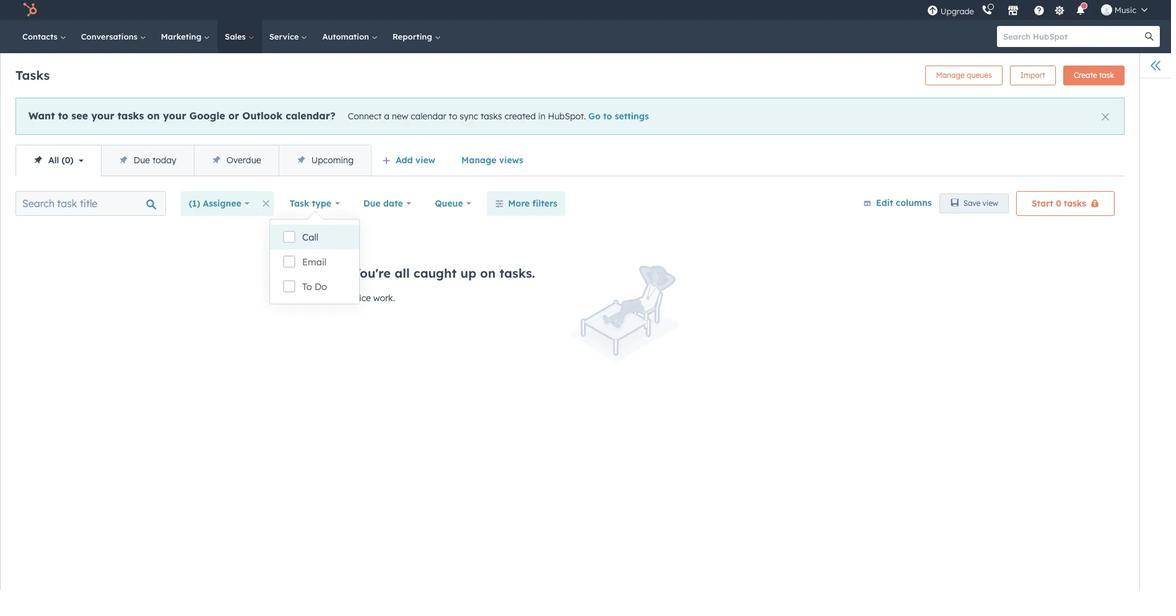 Task type: locate. For each thing, give the bounding box(es) containing it.
close image
[[1102, 113, 1109, 121]]

0 horizontal spatial on
[[147, 110, 160, 122]]

edit
[[876, 197, 893, 209]]

0 horizontal spatial your
[[91, 110, 114, 122]]

marketing
[[161, 32, 204, 41]]

1 vertical spatial due
[[363, 198, 381, 209]]

queue button
[[427, 191, 480, 216]]

marketplaces button
[[1000, 0, 1026, 20]]

view for save view
[[983, 199, 998, 208]]

1 horizontal spatial to
[[449, 111, 457, 122]]

save view
[[963, 199, 998, 208]]

new
[[392, 111, 408, 122]]

1 vertical spatial 0
[[1056, 198, 1061, 209]]

list box containing call
[[270, 220, 359, 304]]

manage left the views
[[461, 155, 497, 166]]

on
[[147, 110, 160, 122], [480, 266, 496, 281]]

Search HubSpot search field
[[997, 26, 1149, 47]]

manage
[[936, 71, 965, 80], [461, 155, 497, 166]]

(1) assignee
[[189, 198, 241, 209]]

menu containing music
[[926, 0, 1156, 20]]

settings image
[[1054, 5, 1065, 16]]

0 vertical spatial 0
[[65, 155, 70, 166]]

1 horizontal spatial 0
[[1056, 198, 1061, 209]]

reporting link
[[385, 20, 448, 53]]

your left google
[[163, 110, 186, 122]]

music button
[[1094, 0, 1155, 20]]

manage left queues
[[936, 71, 965, 80]]

nice work.
[[352, 293, 395, 304]]

calendar
[[411, 111, 446, 122]]

work.
[[373, 293, 395, 304]]

0 horizontal spatial 0
[[65, 155, 70, 166]]

assignee
[[203, 198, 241, 209]]

1 vertical spatial view
[[983, 199, 998, 208]]

task
[[1099, 71, 1114, 80]]

0 right start
[[1056, 198, 1061, 209]]

more filters link
[[487, 191, 566, 216]]

1 vertical spatial manage
[[461, 155, 497, 166]]

marketplaces image
[[1008, 6, 1019, 17]]

due inside popup button
[[363, 198, 381, 209]]

call
[[302, 232, 318, 243]]

want to see your tasks on your google or outlook calendar?
[[28, 110, 336, 122]]

1 horizontal spatial your
[[163, 110, 186, 122]]

manage views
[[461, 155, 523, 166]]

(1) assignee button
[[181, 191, 258, 216]]

view for add view
[[415, 155, 435, 166]]

create
[[1074, 71, 1097, 80]]

see
[[71, 110, 88, 122]]

)
[[70, 155, 74, 166]]

contacts
[[22, 32, 60, 41]]

edit columns
[[876, 197, 932, 209]]

to left sync on the top left of the page
[[449, 111, 457, 122]]

due
[[134, 155, 150, 166], [363, 198, 381, 209]]

navigation
[[15, 145, 372, 177]]

0 right all
[[65, 155, 70, 166]]

to
[[58, 110, 68, 122], [449, 111, 457, 122], [603, 111, 612, 122]]

2 horizontal spatial tasks
[[1064, 198, 1086, 209]]

manage inside tasks banner
[[936, 71, 965, 80]]

manage for manage queues
[[936, 71, 965, 80]]

all
[[395, 266, 410, 281]]

task type
[[290, 198, 331, 209]]

0 horizontal spatial manage
[[461, 155, 497, 166]]

add view
[[396, 155, 435, 166]]

due left date
[[363, 198, 381, 209]]

want to see your tasks on your google or outlook calendar? alert
[[15, 98, 1125, 135]]

reporting
[[393, 32, 434, 41]]

connect
[[348, 111, 382, 122]]

0 inside start 0 tasks button
[[1056, 198, 1061, 209]]

service link
[[262, 20, 315, 53]]

0 vertical spatial due
[[134, 155, 150, 166]]

go
[[588, 111, 601, 122]]

start
[[1032, 198, 1053, 209]]

on right up
[[480, 266, 496, 281]]

search image
[[1145, 32, 1154, 41]]

help image
[[1034, 6, 1045, 17]]

on up due today on the top left of page
[[147, 110, 160, 122]]

outlook
[[242, 110, 283, 122]]

list box
[[270, 220, 359, 304]]

marketing link
[[153, 20, 217, 53]]

1 horizontal spatial manage
[[936, 71, 965, 80]]

columns
[[896, 197, 932, 209]]

0 vertical spatial view
[[415, 155, 435, 166]]

your
[[91, 110, 114, 122], [163, 110, 186, 122]]

view right add
[[415, 155, 435, 166]]

view
[[415, 155, 435, 166], [983, 199, 998, 208]]

all ( 0 )
[[48, 155, 74, 166]]

type
[[312, 198, 331, 209]]

view right 'save'
[[983, 199, 998, 208]]

to left see
[[58, 110, 68, 122]]

tasks inside button
[[1064, 198, 1086, 209]]

0
[[65, 155, 70, 166], [1056, 198, 1061, 209]]

1 horizontal spatial on
[[480, 266, 496, 281]]

save
[[963, 199, 981, 208]]

tasks right start
[[1064, 198, 1086, 209]]

tasks banner
[[15, 62, 1125, 85]]

your right see
[[91, 110, 114, 122]]

2 horizontal spatial to
[[603, 111, 612, 122]]

upcoming link
[[279, 146, 371, 176]]

due left today
[[134, 155, 150, 166]]

to right go
[[603, 111, 612, 122]]

0 horizontal spatial due
[[134, 155, 150, 166]]

0 vertical spatial on
[[147, 110, 160, 122]]

1 vertical spatial on
[[480, 266, 496, 281]]

music
[[1115, 5, 1136, 15]]

contacts link
[[15, 20, 74, 53]]

want
[[28, 110, 55, 122]]

you're all caught up on tasks.
[[352, 266, 535, 281]]

sales link
[[217, 20, 262, 53]]

notifications button
[[1070, 0, 1091, 20]]

tasks right sync on the top left of the page
[[481, 111, 502, 122]]

in
[[538, 111, 545, 122]]

1 horizontal spatial view
[[983, 199, 998, 208]]

0 horizontal spatial view
[[415, 155, 435, 166]]

tasks
[[15, 67, 50, 83]]

tasks
[[118, 110, 144, 122], [481, 111, 502, 122], [1064, 198, 1086, 209]]

1 horizontal spatial due
[[363, 198, 381, 209]]

manage for manage views
[[461, 155, 497, 166]]

calling icon image
[[982, 5, 993, 16]]

calendar?
[[286, 110, 336, 122]]

service
[[269, 32, 301, 41]]

greg robinson image
[[1101, 4, 1112, 15]]

automation link
[[315, 20, 385, 53]]

0 vertical spatial manage
[[936, 71, 965, 80]]

1 horizontal spatial tasks
[[481, 111, 502, 122]]

save view button
[[939, 194, 1009, 214]]

tasks up due today link
[[118, 110, 144, 122]]

view inside save view 'button'
[[983, 199, 998, 208]]

menu
[[926, 0, 1156, 20]]

start 0 tasks
[[1032, 198, 1086, 209]]

view inside add view popup button
[[415, 155, 435, 166]]

upcoming
[[311, 155, 354, 166]]



Task type: vqa. For each thing, say whether or not it's contained in the screenshot.
the Music
yes



Task type: describe. For each thing, give the bounding box(es) containing it.
0 horizontal spatial to
[[58, 110, 68, 122]]

more
[[508, 198, 530, 209]]

import link
[[1010, 66, 1056, 85]]

upgrade
[[941, 6, 974, 16]]

queue
[[435, 198, 463, 209]]

email
[[302, 256, 327, 268]]

queues
[[967, 71, 992, 80]]

notifications image
[[1075, 6, 1086, 17]]

a
[[384, 111, 389, 122]]

to do
[[302, 281, 327, 293]]

add
[[396, 155, 413, 166]]

settings
[[615, 111, 649, 122]]

task
[[290, 198, 309, 209]]

due for due today
[[134, 155, 150, 166]]

views
[[499, 155, 523, 166]]

create task
[[1074, 71, 1114, 80]]

due for due date
[[363, 198, 381, 209]]

(
[[62, 155, 65, 166]]

2 your from the left
[[163, 110, 186, 122]]

do
[[315, 281, 327, 293]]

automation
[[322, 32, 371, 41]]

due today link
[[101, 146, 194, 176]]

hubspot link
[[15, 2, 46, 17]]

conversations link
[[74, 20, 153, 53]]

help button
[[1029, 0, 1050, 20]]

up
[[461, 266, 476, 281]]

today
[[152, 155, 176, 166]]

more filters
[[508, 198, 558, 209]]

conversations
[[81, 32, 140, 41]]

hubspot.
[[548, 111, 586, 122]]

manage views link
[[453, 148, 531, 173]]

add view button
[[374, 148, 446, 173]]

google
[[189, 110, 225, 122]]

create task link
[[1063, 66, 1125, 85]]

date
[[383, 198, 403, 209]]

created
[[505, 111, 536, 122]]

sales
[[225, 32, 248, 41]]

overdue
[[226, 155, 261, 166]]

edit columns button
[[863, 195, 932, 212]]

navigation containing all
[[15, 145, 372, 177]]

to
[[302, 281, 312, 293]]

due date button
[[355, 191, 420, 216]]

on inside 'alert'
[[147, 110, 160, 122]]

import
[[1021, 71, 1045, 80]]

sync
[[460, 111, 478, 122]]

upgrade image
[[927, 5, 938, 16]]

settings link
[[1052, 3, 1068, 16]]

Search task title search field
[[15, 191, 166, 216]]

task type button
[[281, 191, 348, 216]]

filters
[[532, 198, 558, 209]]

0 inside navigation
[[65, 155, 70, 166]]

you're
[[352, 266, 391, 281]]

due today
[[134, 155, 176, 166]]

go to settings link
[[588, 111, 649, 122]]

1 your from the left
[[91, 110, 114, 122]]

caught
[[414, 266, 457, 281]]

nice
[[352, 293, 371, 304]]

due date
[[363, 198, 403, 209]]

tasks.
[[500, 266, 535, 281]]

overdue link
[[194, 146, 279, 176]]

manage queues
[[936, 71, 992, 80]]

calling icon button
[[977, 2, 998, 18]]

0 horizontal spatial tasks
[[118, 110, 144, 122]]

(1)
[[189, 198, 200, 209]]

hubspot image
[[22, 2, 37, 17]]

all
[[48, 155, 59, 166]]

manage queues link
[[926, 66, 1003, 85]]

connect a new calendar to sync tasks created in hubspot. go to settings
[[348, 111, 649, 122]]



